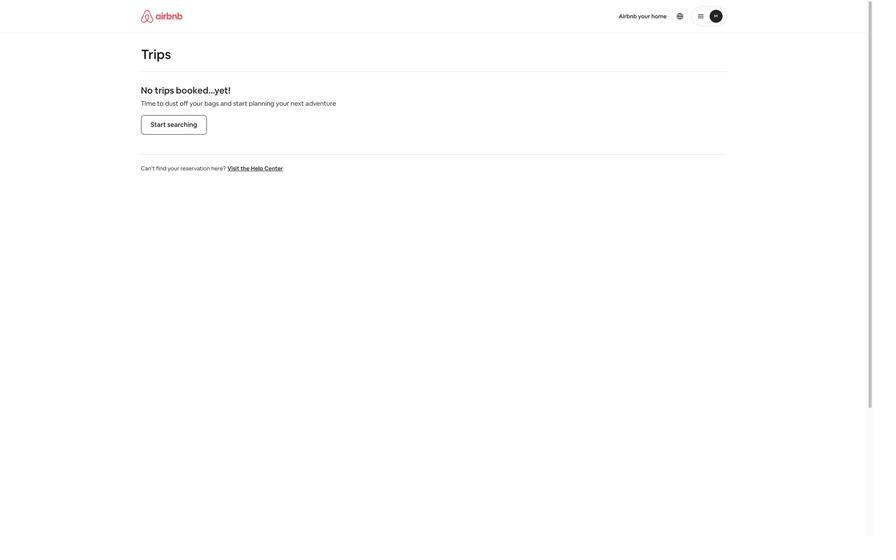 Task type: locate. For each thing, give the bounding box(es) containing it.
booked...yet!
[[176, 85, 231, 96]]

visit the help center link
[[228, 165, 283, 172]]

no trips booked...yet! time to dust off your bags and start planning your next adventure
[[141, 85, 336, 108]]

reservation here?
[[181, 165, 226, 172]]

start searching
[[151, 120, 197, 129]]

can't find your reservation here? visit the help center
[[141, 165, 283, 172]]

no
[[141, 85, 153, 96]]

profile element
[[444, 0, 727, 33]]

airbnb your home
[[619, 13, 667, 20]]

and
[[221, 99, 232, 108]]

your left home
[[639, 13, 651, 20]]

start
[[233, 99, 248, 108]]

start
[[151, 120, 166, 129]]

your inside 'profile' element
[[639, 13, 651, 20]]

your right off
[[190, 99, 203, 108]]

off
[[180, 99, 188, 108]]

your
[[639, 13, 651, 20], [190, 99, 203, 108], [276, 99, 289, 108], [168, 165, 179, 172]]

airbnb
[[619, 13, 637, 20]]



Task type: describe. For each thing, give the bounding box(es) containing it.
the
[[241, 165, 250, 172]]

your right planning
[[276, 99, 289, 108]]

can't
[[141, 165, 155, 172]]

your right the find
[[168, 165, 179, 172]]

find
[[156, 165, 166, 172]]

time
[[141, 99, 156, 108]]

planning
[[249, 99, 275, 108]]

start searching link
[[141, 115, 207, 135]]

help center
[[251, 165, 283, 172]]

home
[[652, 13, 667, 20]]

trips
[[155, 85, 174, 96]]

searching
[[167, 120, 197, 129]]

visit
[[228, 165, 239, 172]]

bags
[[205, 99, 219, 108]]

next adventure
[[291, 99, 336, 108]]

to
[[157, 99, 164, 108]]

airbnb your home link
[[614, 8, 672, 25]]

trips
[[141, 46, 171, 63]]

dust
[[165, 99, 178, 108]]



Task type: vqa. For each thing, say whether or not it's contained in the screenshot.
sitemap link
no



